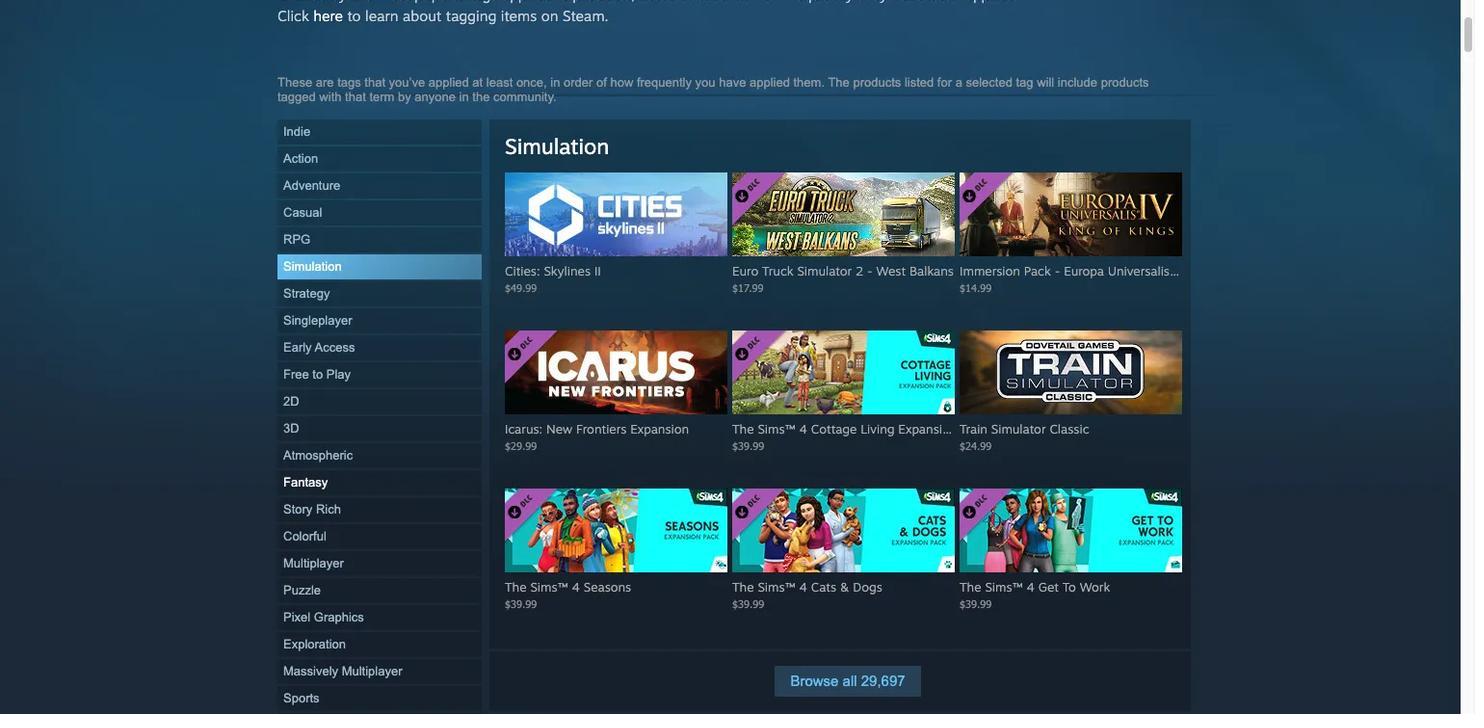 Task type: vqa. For each thing, say whether or not it's contained in the screenshot.


Task type: describe. For each thing, give the bounding box(es) containing it.
the inside these are tags that you've applied at least once, in order of how frequently you have applied them. the products listed for a selected tag will include products tagged with that term by anyone in the community.
[[828, 75, 850, 90]]

the sims™ 4 cottage living expansion pack $39.99
[[733, 421, 988, 452]]

4 for seasons
[[572, 579, 580, 595]]

train
[[960, 421, 988, 437]]

items
[[501, 7, 537, 25]]

on
[[541, 7, 559, 25]]

living
[[861, 421, 895, 437]]

early access
[[283, 340, 355, 355]]

get
[[1039, 579, 1059, 595]]

$29.99
[[505, 440, 537, 452]]

$39.99 inside the sims™ 4 cottage living expansion pack $39.99
[[733, 440, 765, 452]]

icarus:
[[505, 421, 543, 437]]

the sims™ 4 get to work $39.99
[[960, 579, 1111, 610]]

these are tags that you've applied at least once, in order of how frequently you have applied them. the products listed for a selected tag will include products tagged with that term by anyone in the community.
[[278, 75, 1149, 104]]

rich
[[316, 502, 341, 517]]

steam.
[[563, 7, 609, 25]]

tag
[[1016, 75, 1034, 90]]

simulator inside train simulator classic $24.99
[[992, 421, 1046, 437]]

casual
[[283, 205, 322, 220]]

graphics
[[314, 610, 364, 625]]

king
[[1193, 263, 1218, 279]]

massively
[[283, 664, 338, 679]]

the sims™ 4 seasons $39.99
[[505, 579, 632, 610]]

once,
[[517, 75, 547, 90]]

selected
[[966, 75, 1013, 90]]

iv:
[[1174, 263, 1189, 279]]

term
[[370, 90, 395, 104]]

$49.99
[[505, 281, 537, 294]]

the for the sims™ 4 get to work
[[960, 579, 982, 595]]

4 for cats
[[800, 579, 808, 595]]

include
[[1058, 75, 1098, 90]]

train simulator classic $24.99
[[960, 421, 1090, 452]]

here
[[314, 7, 343, 25]]

listed
[[905, 75, 934, 90]]

free
[[283, 367, 309, 382]]

pack inside immersion pack - europa universalis iv: king of kings $14.99
[[1024, 263, 1051, 279]]

anyone
[[415, 90, 456, 104]]

work
[[1080, 579, 1111, 595]]

pixel
[[283, 610, 311, 625]]

browse all 29,697
[[791, 673, 906, 689]]

click
[[278, 7, 309, 25]]

the for the sims™ 4 cats & dogs
[[733, 579, 754, 595]]

expansion inside icarus: new frontiers expansion $29.99
[[631, 421, 689, 437]]

seasons
[[584, 579, 632, 595]]

cities:
[[505, 263, 540, 279]]

- inside immersion pack - europa universalis iv: king of kings $14.99
[[1055, 263, 1061, 279]]

of inside immersion pack - europa universalis iv: king of kings $14.99
[[1222, 263, 1234, 279]]

0 vertical spatial to
[[347, 7, 361, 25]]

west
[[877, 263, 906, 279]]

1 products from the left
[[853, 75, 902, 90]]

singleplayer
[[283, 313, 352, 328]]

dogs
[[853, 579, 883, 595]]

are
[[316, 75, 334, 90]]

at
[[473, 75, 483, 90]]

29,697
[[861, 673, 906, 689]]

sims™ for get
[[985, 579, 1023, 595]]

with
[[319, 90, 342, 104]]

massively multiplayer
[[283, 664, 402, 679]]

- inside euro truck simulator 2 - west balkans $17.99
[[868, 263, 873, 279]]

adventure
[[283, 178, 341, 193]]

play
[[327, 367, 351, 382]]

click here to learn about tagging items on steam.
[[278, 7, 609, 25]]

a
[[956, 75, 963, 90]]

frequently
[[637, 75, 692, 90]]

$39.99 inside the sims™ 4 cats & dogs $39.99
[[733, 598, 765, 610]]

0 horizontal spatial in
[[459, 90, 469, 104]]

truck
[[763, 263, 794, 279]]

simulator inside euro truck simulator 2 - west balkans $17.99
[[798, 263, 852, 279]]

2
[[856, 263, 864, 279]]

will
[[1037, 75, 1055, 90]]

how
[[611, 75, 634, 90]]

cities: skylines ii $49.99
[[505, 263, 601, 294]]

action
[[283, 151, 318, 166]]

ii
[[595, 263, 601, 279]]

0 horizontal spatial to
[[313, 367, 323, 382]]

you've
[[389, 75, 425, 90]]

$24.99
[[960, 440, 992, 452]]

access
[[315, 340, 355, 355]]

universalis
[[1108, 263, 1170, 279]]

icarus: new frontiers expansion $29.99
[[505, 421, 689, 452]]

new
[[547, 421, 573, 437]]



Task type: locate. For each thing, give the bounding box(es) containing it.
multiplayer right "massively"
[[342, 664, 402, 679]]

to right here link
[[347, 7, 361, 25]]

1 horizontal spatial simulator
[[992, 421, 1046, 437]]

order
[[564, 75, 593, 90]]

classic
[[1050, 421, 1090, 437]]

the left the cottage
[[733, 421, 754, 437]]

1 horizontal spatial pack
[[1024, 263, 1051, 279]]

multiplayer down colorful
[[283, 556, 344, 571]]

to
[[1063, 579, 1077, 595]]

of left 'how'
[[597, 75, 607, 90]]

0 horizontal spatial products
[[853, 75, 902, 90]]

tagging
[[446, 7, 497, 25]]

atmospheric
[[283, 448, 353, 463]]

them.
[[794, 75, 825, 90]]

$17.99
[[733, 281, 764, 294]]

have
[[719, 75, 746, 90]]

pack left europa at the top
[[1024, 263, 1051, 279]]

- left europa at the top
[[1055, 263, 1061, 279]]

about
[[403, 7, 442, 25]]

1 vertical spatial pack
[[961, 421, 988, 437]]

applied right have
[[750, 75, 790, 90]]

all
[[843, 673, 857, 689]]

$39.99 inside the sims™ 4 get to work $39.99
[[960, 598, 992, 610]]

-
[[868, 263, 873, 279], [1055, 263, 1061, 279]]

sims™ inside the sims™ 4 cats & dogs $39.99
[[758, 579, 796, 595]]

- right 2
[[868, 263, 873, 279]]

2 - from the left
[[1055, 263, 1061, 279]]

frontiers
[[576, 421, 627, 437]]

in
[[551, 75, 560, 90], [459, 90, 469, 104]]

expansion
[[631, 421, 689, 437], [899, 421, 958, 437]]

4 inside the sims™ 4 seasons $39.99
[[572, 579, 580, 595]]

1 horizontal spatial of
[[1222, 263, 1234, 279]]

the inside the sims™ 4 seasons $39.99
[[505, 579, 527, 595]]

sims™ inside the sims™ 4 get to work $39.99
[[985, 579, 1023, 595]]

to
[[347, 7, 361, 25], [313, 367, 323, 382]]

that right with in the left of the page
[[345, 90, 366, 104]]

simulation up the strategy
[[283, 259, 342, 274]]

least
[[487, 75, 513, 90]]

applied left the at
[[429, 75, 469, 90]]

1 vertical spatial multiplayer
[[342, 664, 402, 679]]

1 horizontal spatial to
[[347, 7, 361, 25]]

1 horizontal spatial applied
[[750, 75, 790, 90]]

4 for cottage
[[800, 421, 808, 437]]

simulation down community.
[[505, 133, 609, 159]]

story
[[283, 502, 313, 517]]

0 vertical spatial of
[[597, 75, 607, 90]]

0 horizontal spatial of
[[597, 75, 607, 90]]

1 horizontal spatial products
[[1101, 75, 1149, 90]]

4
[[800, 421, 808, 437], [572, 579, 580, 595], [800, 579, 808, 595], [1027, 579, 1035, 595]]

4 left cats on the right
[[800, 579, 808, 595]]

to left play
[[313, 367, 323, 382]]

europa
[[1064, 263, 1104, 279]]

tags
[[337, 75, 361, 90]]

cottage
[[811, 421, 857, 437]]

sims™
[[758, 421, 796, 437], [531, 579, 568, 595], [758, 579, 796, 595], [985, 579, 1023, 595]]

the left get
[[960, 579, 982, 595]]

sports
[[283, 691, 320, 706]]

immersion pack - europa universalis iv: king of kings $14.99
[[960, 263, 1269, 294]]

the inside the sims™ 4 get to work $39.99
[[960, 579, 982, 595]]

the
[[473, 90, 490, 104]]

2d
[[283, 394, 299, 409]]

community.
[[494, 90, 557, 104]]

2 applied from the left
[[750, 75, 790, 90]]

simulator left 2
[[798, 263, 852, 279]]

products
[[853, 75, 902, 90], [1101, 75, 1149, 90]]

the sims™ 4 cats & dogs $39.99
[[733, 579, 883, 610]]

the for the sims™ 4 cottage living expansion pack
[[733, 421, 754, 437]]

expansion inside the sims™ 4 cottage living expansion pack $39.99
[[899, 421, 958, 437]]

sims™ left get
[[985, 579, 1023, 595]]

expansion right frontiers
[[631, 421, 689, 437]]

1 vertical spatial simulation
[[283, 259, 342, 274]]

0 vertical spatial pack
[[1024, 263, 1051, 279]]

pixel graphics
[[283, 610, 364, 625]]

sims™ for seasons
[[531, 579, 568, 595]]

products left listed
[[853, 75, 902, 90]]

0 vertical spatial simulator
[[798, 263, 852, 279]]

the left cats on the right
[[733, 579, 754, 595]]

sims™ for cats
[[758, 579, 796, 595]]

simulator right train
[[992, 421, 1046, 437]]

balkans
[[910, 263, 954, 279]]

these
[[278, 75, 312, 90]]

0 horizontal spatial applied
[[429, 75, 469, 90]]

rpg
[[283, 232, 311, 247]]

1 applied from the left
[[429, 75, 469, 90]]

4 left the cottage
[[800, 421, 808, 437]]

2 products from the left
[[1101, 75, 1149, 90]]

1 horizontal spatial simulation
[[505, 133, 609, 159]]

of inside these are tags that you've applied at least once, in order of how frequently you have applied them. the products listed for a selected tag will include products tagged with that term by anyone in the community.
[[597, 75, 607, 90]]

1 vertical spatial simulator
[[992, 421, 1046, 437]]

that
[[365, 75, 386, 90], [345, 90, 366, 104]]

that right tags
[[365, 75, 386, 90]]

for
[[938, 75, 952, 90]]

0 vertical spatial simulation
[[505, 133, 609, 159]]

sims™ inside the sims™ 4 cottage living expansion pack $39.99
[[758, 421, 796, 437]]

pack inside the sims™ 4 cottage living expansion pack $39.99
[[961, 421, 988, 437]]

$39.99 inside the sims™ 4 seasons $39.99
[[505, 598, 537, 610]]

in left order
[[551, 75, 560, 90]]

0 horizontal spatial simulator
[[798, 263, 852, 279]]

fantasy
[[283, 475, 328, 490]]

1 horizontal spatial expansion
[[899, 421, 958, 437]]

the left seasons
[[505, 579, 527, 595]]

0 horizontal spatial pack
[[961, 421, 988, 437]]

simulator
[[798, 263, 852, 279], [992, 421, 1046, 437]]

strategy
[[283, 286, 330, 301]]

1 vertical spatial to
[[313, 367, 323, 382]]

free to play
[[283, 367, 351, 382]]

you
[[696, 75, 716, 90]]

0 horizontal spatial -
[[868, 263, 873, 279]]

skylines
[[544, 263, 591, 279]]

euro
[[733, 263, 759, 279]]

4 left seasons
[[572, 579, 580, 595]]

sims™ left seasons
[[531, 579, 568, 595]]

sims™ left the cottage
[[758, 421, 796, 437]]

exploration
[[283, 637, 346, 652]]

applied
[[429, 75, 469, 90], [750, 75, 790, 90]]

in left the
[[459, 90, 469, 104]]

2 expansion from the left
[[899, 421, 958, 437]]

kings
[[1237, 263, 1269, 279]]

simulation link
[[505, 133, 609, 159]]

0 horizontal spatial simulation
[[283, 259, 342, 274]]

1 horizontal spatial in
[[551, 75, 560, 90]]

the inside the sims™ 4 cottage living expansion pack $39.99
[[733, 421, 754, 437]]

4 inside the sims™ 4 cottage living expansion pack $39.99
[[800, 421, 808, 437]]

1 horizontal spatial -
[[1055, 263, 1061, 279]]

$14.99
[[960, 281, 992, 294]]

sims™ left cats on the right
[[758, 579, 796, 595]]

4 for get
[[1027, 579, 1035, 595]]

0 horizontal spatial expansion
[[631, 421, 689, 437]]

the inside the sims™ 4 cats & dogs $39.99
[[733, 579, 754, 595]]

&
[[840, 579, 850, 595]]

0 vertical spatial multiplayer
[[283, 556, 344, 571]]

1 - from the left
[[868, 263, 873, 279]]

sims™ for cottage
[[758, 421, 796, 437]]

colorful
[[283, 529, 327, 544]]

simulation
[[505, 133, 609, 159], [283, 259, 342, 274]]

expansion left train
[[899, 421, 958, 437]]

story rich
[[283, 502, 341, 517]]

of right king
[[1222, 263, 1234, 279]]

cats
[[811, 579, 837, 595]]

1 vertical spatial of
[[1222, 263, 1234, 279]]

4 inside the sims™ 4 cats & dogs $39.99
[[800, 579, 808, 595]]

here link
[[314, 7, 343, 25]]

pack up '$24.99'
[[961, 421, 988, 437]]

1 expansion from the left
[[631, 421, 689, 437]]

learn
[[365, 7, 399, 25]]

products right include
[[1101, 75, 1149, 90]]

euro truck simulator 2 - west balkans $17.99
[[733, 263, 954, 294]]

4 left get
[[1027, 579, 1035, 595]]

immersion
[[960, 263, 1021, 279]]

4 inside the sims™ 4 get to work $39.99
[[1027, 579, 1035, 595]]

the for the sims™ 4 seasons
[[505, 579, 527, 595]]

the right them. on the top right of page
[[828, 75, 850, 90]]

sims™ inside the sims™ 4 seasons $39.99
[[531, 579, 568, 595]]



